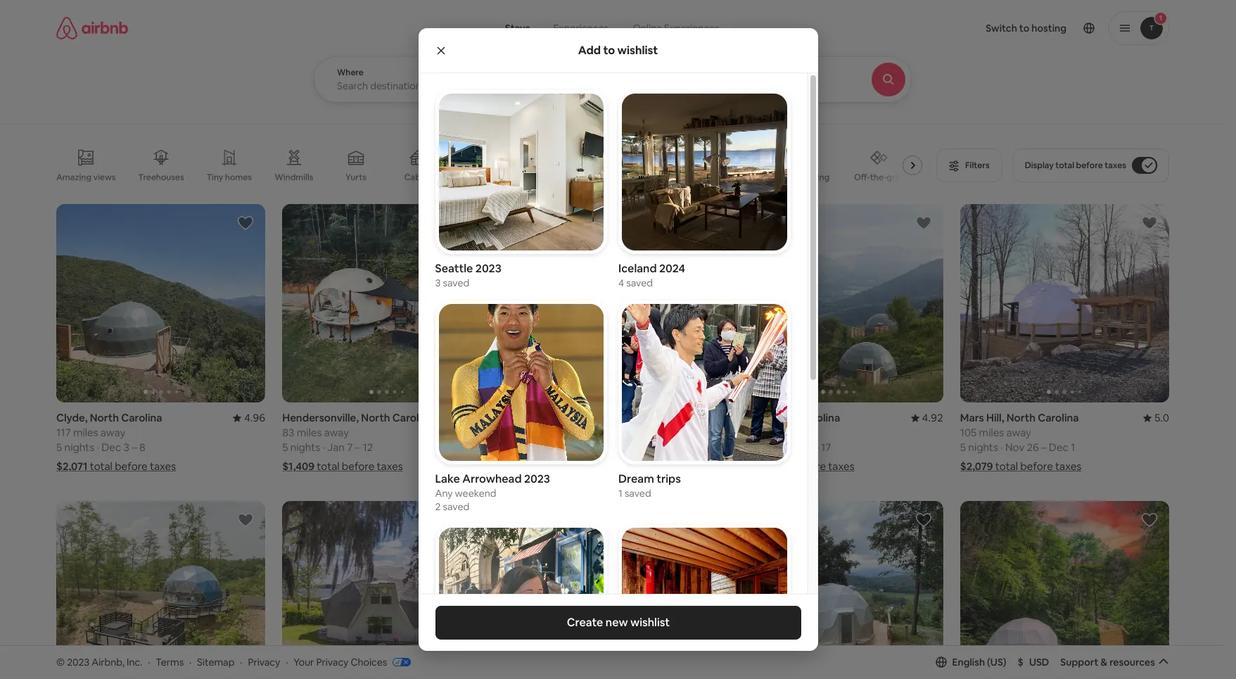 Task type: locate. For each thing, give the bounding box(es) containing it.
2023 inside lake arrowhead 2023 any weekend 2 saved
[[524, 471, 550, 486]]

total inside mars hill, north carolina 105 miles away 5 nights · nov 26 – dec 1 $2,079 total before taxes
[[996, 460, 1018, 473]]

north inside fairview, north carolina 89 miles away 5 nights · dec 3 – 8 $2,140 total before taxes
[[554, 411, 583, 425]]

2 dec from the left
[[554, 441, 573, 454]]

away inside clyde, north carolina 117 miles away 5 nights · dec 3 – 8 $2,071 total before taxes
[[101, 426, 125, 439]]

saved down seattle
[[443, 276, 470, 289]]

north inside mars hill, north carolina 105 miles away 5 nights · nov 26 – dec 1 $2,079 total before taxes
[[1007, 411, 1036, 425]]

1 horizontal spatial nov
[[1006, 441, 1025, 454]]

privacy link
[[248, 656, 280, 668]]

total right '$2,079' at bottom right
[[996, 460, 1018, 473]]

nights for $1,643
[[743, 441, 773, 454]]

83
[[282, 426, 294, 439]]

miles up "$2,071"
[[73, 426, 98, 439]]

1 horizontal spatial 3
[[435, 276, 441, 289]]

taxes
[[1105, 160, 1127, 171], [150, 460, 176, 473], [377, 460, 403, 473], [602, 460, 628, 473], [829, 460, 855, 473], [1056, 460, 1082, 473]]

2 away from the left
[[324, 426, 349, 439]]

1 dec from the left
[[101, 441, 121, 454]]

away inside fairview, north carolina 89 miles away 5 nights · dec 3 – 8 $2,140 total before taxes
[[550, 426, 575, 439]]

miles inside clyde, north carolina 117 miles away 5 nights · dec 3 – 8 $2,071 total before taxes
[[73, 426, 98, 439]]

5 away from the left
[[1007, 426, 1032, 439]]

· inside hendersonville, north carolina 83 miles away 5 nights · jan 7 – 12 $1,409 total before taxes
[[323, 441, 325, 454]]

experiences up add
[[554, 22, 609, 34]]

add to wishlist: mars hill, north carolina image
[[1142, 215, 1158, 232]]

· inside clyde, north carolina 117 miles away 5 nights · nov 12 – 17 $1,643 total before taxes
[[775, 441, 777, 454]]

2023 right arrowhead
[[524, 471, 550, 486]]

5 up $1,643
[[734, 441, 740, 454]]

1 add to wishlist: clyde, north carolina image from the left
[[237, 215, 254, 232]]

1 horizontal spatial 8
[[591, 441, 598, 454]]

away for $1,643
[[779, 426, 804, 439]]

1
[[1071, 441, 1076, 454], [619, 487, 623, 499]]

1 12 from the left
[[363, 441, 373, 454]]

– inside hendersonville, north carolina 83 miles away 5 nights · jan 7 – 12 $1,409 total before taxes
[[355, 441, 360, 454]]

1 vertical spatial 1
[[619, 487, 623, 499]]

away inside mars hill, north carolina 105 miles away 5 nights · nov 26 – dec 1 $2,079 total before taxes
[[1007, 426, 1032, 439]]

total inside hendersonville, north carolina 83 miles away 5 nights · jan 7 – 12 $1,409 total before taxes
[[317, 460, 340, 473]]

carolina inside fairview, north carolina 89 miles away 5 nights · dec 3 – 8 $2,140 total before taxes
[[585, 411, 626, 425]]

1 horizontal spatial 117
[[734, 426, 749, 439]]

1 horizontal spatial 2023
[[476, 261, 502, 276]]

create new wishlist button
[[435, 606, 801, 640]]

nov left '26'
[[1006, 441, 1025, 454]]

&
[[1101, 656, 1108, 668]]

taxes inside clyde, north carolina 117 miles away 5 nights · dec 3 – 8 $2,071 total before taxes
[[150, 460, 176, 473]]

taxes for hendersonville, north carolina 83 miles away 5 nights · jan 7 – 12 $1,409 total before taxes
[[377, 460, 403, 473]]

– inside clyde, north carolina 117 miles away 5 nights · dec 3 – 8 $2,071 total before taxes
[[132, 441, 137, 454]]

8 for 117 miles away
[[139, 441, 145, 454]]

show
[[580, 594, 606, 606]]

– inside fairview, north carolina 89 miles away 5 nights · dec 3 – 8 $2,140 total before taxes
[[584, 441, 589, 454]]

add to wishlist dialog
[[418, 28, 818, 679]]

carolina inside hendersonville, north carolina 83 miles away 5 nights · jan 7 – 12 $1,409 total before taxes
[[393, 411, 434, 425]]

away inside clyde, north carolina 117 miles away 5 nights · nov 12 – 17 $1,643 total before taxes
[[779, 426, 804, 439]]

0 horizontal spatial dec
[[101, 441, 121, 454]]

5 5 from the left
[[961, 441, 966, 454]]

1 experiences from the left
[[554, 22, 609, 34]]

nights inside clyde, north carolina 117 miles away 5 nights · nov 12 – 17 $1,643 total before taxes
[[743, 441, 773, 454]]

3 5 from the left
[[508, 441, 514, 454]]

1 117 from the left
[[56, 426, 71, 439]]

privacy right your
[[316, 656, 349, 668]]

2023 for seattle
[[476, 261, 502, 276]]

2 add to wishlist: clyde, north carolina image from the left
[[916, 215, 932, 232]]

group
[[56, 138, 928, 193], [56, 204, 265, 403], [282, 204, 492, 403], [508, 204, 718, 403], [734, 204, 944, 403], [961, 204, 1170, 403], [56, 501, 265, 679], [282, 501, 492, 679], [508, 501, 718, 679], [734, 501, 944, 679], [961, 501, 1170, 679]]

2 vertical spatial 2023
[[67, 656, 90, 668]]

miles inside mars hill, north carolina 105 miles away 5 nights · nov 26 – dec 1 $2,079 total before taxes
[[979, 426, 1005, 439]]

2 miles from the left
[[297, 426, 322, 439]]

before right display
[[1077, 160, 1103, 171]]

away for $2,140
[[550, 426, 575, 439]]

online
[[633, 22, 662, 34]]

total inside clyde, north carolina 117 miles away 5 nights · dec 3 – 8 $2,071 total before taxes
[[90, 460, 113, 473]]

5 down 105
[[961, 441, 966, 454]]

before inside clyde, north carolina 117 miles away 5 nights · dec 3 – 8 $2,071 total before taxes
[[115, 460, 148, 473]]

total right display
[[1056, 160, 1075, 171]]

away
[[101, 426, 125, 439], [324, 426, 349, 439], [550, 426, 575, 439], [779, 426, 804, 439], [1007, 426, 1032, 439]]

map
[[608, 594, 629, 606]]

add to wishlist: fairview, north carolina image
[[689, 215, 706, 232]]

nights
[[64, 441, 94, 454], [290, 441, 320, 454], [517, 441, 547, 454], [743, 441, 773, 454], [969, 441, 999, 454]]

1 vertical spatial wishlist
[[630, 615, 670, 630]]

nights up "$2,071"
[[64, 441, 94, 454]]

3 for fairview, north carolina 89 miles away 5 nights · dec 3 – 8 $2,140 total before taxes
[[576, 441, 582, 454]]

1 horizontal spatial add to wishlist: clyde, north carolina image
[[916, 215, 932, 232]]

dec inside clyde, north carolina 117 miles away 5 nights · dec 3 – 8 $2,071 total before taxes
[[101, 441, 121, 454]]

carolina
[[121, 411, 162, 425], [393, 411, 434, 425], [585, 411, 626, 425], [799, 411, 841, 425], [1038, 411, 1079, 425]]

2 horizontal spatial dec
[[1049, 441, 1069, 454]]

saved inside the seattle 2023 3 saved
[[443, 276, 470, 289]]

wishlist down online
[[618, 43, 658, 57]]

total down jan
[[317, 460, 340, 473]]

dream trips 1 saved
[[619, 471, 681, 499]]

before inside clyde, north carolina 117 miles away 5 nights · nov 12 – 17 $1,643 total before taxes
[[794, 460, 826, 473]]

1 inside "dream trips 1 saved"
[[619, 487, 623, 499]]

add to wishlist: sevierville, tennessee image
[[689, 512, 706, 529]]

1 clyde, from the left
[[56, 411, 88, 425]]

total inside clyde, north carolina 117 miles away 5 nights · nov 12 – 17 $1,643 total before taxes
[[769, 460, 791, 473]]

before for clyde, north carolina 117 miles away 5 nights · nov 12 – 17 $1,643 total before taxes
[[794, 460, 826, 473]]

2 carolina from the left
[[393, 411, 434, 425]]

taxes inside hendersonville, north carolina 83 miles away 5 nights · jan 7 – 12 $1,409 total before taxes
[[377, 460, 403, 473]]

clyde, north carolina 117 miles away 5 nights · dec 3 – 8 $2,071 total before taxes
[[56, 411, 176, 473]]

2 nov from the left
[[1006, 441, 1025, 454]]

2 horizontal spatial 3
[[576, 441, 582, 454]]

before inside button
[[1077, 160, 1103, 171]]

1 right '26'
[[1071, 441, 1076, 454]]

0 horizontal spatial experiences
[[554, 22, 609, 34]]

2 clyde, from the left
[[734, 411, 766, 425]]

3 inside fairview, north carolina 89 miles away 5 nights · dec 3 – 8 $2,140 total before taxes
[[576, 441, 582, 454]]

before right "$2,071"
[[115, 460, 148, 473]]

nights for $1,409
[[290, 441, 320, 454]]

0 horizontal spatial 4.96
[[244, 411, 265, 425]]

before inside mars hill, north carolina 105 miles away 5 nights · nov 26 – dec 1 $2,079 total before taxes
[[1021, 460, 1053, 473]]

2 horizontal spatial 2023
[[524, 471, 550, 486]]

5
[[56, 441, 62, 454], [282, 441, 288, 454], [508, 441, 514, 454], [734, 441, 740, 454], [961, 441, 966, 454]]

1 horizontal spatial privacy
[[316, 656, 349, 668]]

12 left 17
[[801, 441, 812, 454]]

4.96 out of 5 average rating image for clyde, north carolina 117 miles away 5 nights · dec 3 – 8 $2,071 total before taxes
[[233, 411, 265, 425]]

north inside clyde, north carolina 117 miles away 5 nights · nov 12 – 17 $1,643 total before taxes
[[768, 411, 797, 425]]

miles inside clyde, north carolina 117 miles away 5 nights · nov 12 – 17 $1,643 total before taxes
[[751, 426, 776, 439]]

iceland 2024 4 saved
[[619, 261, 686, 289]]

0 vertical spatial 2023
[[476, 261, 502, 276]]

1 down dream
[[619, 487, 623, 499]]

1 4.96 out of 5 average rating image from the left
[[233, 411, 265, 425]]

3 north from the left
[[554, 411, 583, 425]]

1 carolina from the left
[[121, 411, 162, 425]]

english (us)
[[953, 656, 1007, 668]]

5 miles from the left
[[979, 426, 1005, 439]]

2023 right seattle
[[476, 261, 502, 276]]

national parks
[[713, 172, 770, 183]]

north
[[90, 411, 119, 425], [361, 411, 390, 425], [554, 411, 583, 425], [768, 411, 797, 425], [1007, 411, 1036, 425]]

sitemap link
[[197, 656, 235, 668]]

0 horizontal spatial 2023
[[67, 656, 90, 668]]

4
[[619, 276, 624, 289]]

hill,
[[987, 411, 1005, 425]]

the-
[[870, 172, 887, 183]]

experiences right online
[[664, 22, 720, 34]]

display total before taxes
[[1025, 160, 1127, 171]]

total right $2,140
[[542, 460, 565, 473]]

0 horizontal spatial clyde,
[[56, 411, 88, 425]]

1 8 from the left
[[139, 441, 145, 454]]

carolina inside clyde, north carolina 117 miles away 5 nights · nov 12 – 17 $1,643 total before taxes
[[799, 411, 841, 425]]

clyde, inside clyde, north carolina 117 miles away 5 nights · dec 3 – 8 $2,071 total before taxes
[[56, 411, 88, 425]]

1 horizontal spatial experiences
[[664, 22, 720, 34]]

miles for $1,643
[[751, 426, 776, 439]]

8 inside fairview, north carolina 89 miles away 5 nights · dec 3 – 8 $2,140 total before taxes
[[591, 441, 598, 454]]

2 8 from the left
[[591, 441, 598, 454]]

5.0 out of 5 average rating image
[[1143, 411, 1170, 425]]

None search field
[[314, 0, 951, 103]]

clyde, inside clyde, north carolina 117 miles away 5 nights · nov 12 – 17 $1,643 total before taxes
[[734, 411, 766, 425]]

carolina for clyde, north carolina 117 miles away 5 nights · dec 3 – 8 $2,071 total before taxes
[[121, 411, 162, 425]]

2 – from the left
[[355, 441, 360, 454]]

before
[[1077, 160, 1103, 171], [115, 460, 148, 473], [342, 460, 375, 473], [567, 460, 600, 473], [794, 460, 826, 473], [1021, 460, 1053, 473]]

nights up $1,409
[[290, 441, 320, 454]]

1 north from the left
[[90, 411, 119, 425]]

89
[[508, 426, 521, 439]]

total
[[1056, 160, 1075, 171], [90, 460, 113, 473], [317, 460, 340, 473], [542, 460, 565, 473], [769, 460, 791, 473], [996, 460, 1018, 473]]

0 horizontal spatial 4.96 out of 5 average rating image
[[233, 411, 265, 425]]

7
[[347, 441, 353, 454]]

nights for $2,140
[[517, 441, 547, 454]]

12 inside clyde, north carolina 117 miles away 5 nights · nov 12 – 17 $1,643 total before taxes
[[801, 441, 812, 454]]

5 – from the left
[[1042, 441, 1047, 454]]

0 vertical spatial wishlist
[[618, 43, 658, 57]]

3 miles from the left
[[523, 426, 548, 439]]

4.96 out of 5 average rating image
[[233, 411, 265, 425], [685, 411, 718, 425]]

1 nov from the left
[[780, 441, 799, 454]]

2 nights from the left
[[290, 441, 320, 454]]

dec inside fairview, north carolina 89 miles away 5 nights · dec 3 – 8 $2,140 total before taxes
[[554, 441, 573, 454]]

2 privacy from the left
[[316, 656, 349, 668]]

nov left 17
[[780, 441, 799, 454]]

2 north from the left
[[361, 411, 390, 425]]

terms · sitemap · privacy ·
[[156, 656, 288, 668]]

0 horizontal spatial 3
[[123, 441, 129, 454]]

· inside mars hill, north carolina 105 miles away 5 nights · nov 26 – dec 1 $2,079 total before taxes
[[1001, 441, 1003, 454]]

saved down "any"
[[443, 500, 470, 513]]

4 carolina from the left
[[799, 411, 841, 425]]

3 inside clyde, north carolina 117 miles away 5 nights · dec 3 – 8 $2,071 total before taxes
[[123, 441, 129, 454]]

windmills
[[275, 172, 314, 183]]

1 nights from the left
[[64, 441, 94, 454]]

stays tab panel
[[314, 56, 951, 103]]

views
[[93, 172, 116, 183]]

saved inside iceland 2024 4 saved
[[627, 276, 653, 289]]

0 horizontal spatial 8
[[139, 441, 145, 454]]

before inside hendersonville, north carolina 83 miles away 5 nights · jan 7 – 12 $1,409 total before taxes
[[342, 460, 375, 473]]

create new wishlist
[[567, 615, 670, 630]]

117 inside clyde, north carolina 117 miles away 5 nights · dec 3 – 8 $2,071 total before taxes
[[56, 426, 71, 439]]

clyde, up $1,643
[[734, 411, 766, 425]]

total right $1,643
[[769, 460, 791, 473]]

weekend
[[455, 487, 497, 499]]

3 dec from the left
[[1049, 441, 1069, 454]]

© 2023 airbnb, inc. ·
[[56, 656, 150, 668]]

1 5 from the left
[[56, 441, 62, 454]]

117
[[56, 426, 71, 439], [734, 426, 749, 439]]

0 horizontal spatial 1
[[619, 487, 623, 499]]

dec
[[101, 441, 121, 454], [554, 441, 573, 454], [1049, 441, 1069, 454]]

– for $2,071
[[132, 441, 137, 454]]

mars
[[961, 411, 984, 425]]

add to wishlist: clyde, north carolina image
[[237, 215, 254, 232], [916, 215, 932, 232]]

miles down hill,
[[979, 426, 1005, 439]]

117 up $1,643
[[734, 426, 749, 439]]

2 117 from the left
[[734, 426, 749, 439]]

26
[[1027, 441, 1039, 454]]

saved
[[443, 276, 470, 289], [627, 276, 653, 289], [625, 487, 651, 499], [443, 500, 470, 513]]

hendersonville,
[[282, 411, 359, 425]]

5 inside clyde, north carolina 117 miles away 5 nights · dec 3 – 8 $2,071 total before taxes
[[56, 441, 62, 454]]

miles for $2,140
[[523, 426, 548, 439]]

privacy left your
[[248, 656, 280, 668]]

wishlist for dream trips, 1 saved group
[[619, 300, 791, 499]]

fairview, north carolina 89 miles away 5 nights · dec 3 – 8 $2,140 total before taxes
[[508, 411, 628, 473]]

– for $2,140
[[584, 441, 589, 454]]

parks
[[748, 172, 770, 183]]

1 horizontal spatial dec
[[554, 441, 573, 454]]

5 inside clyde, north carolina 117 miles away 5 nights · nov 12 – 17 $1,643 total before taxes
[[734, 441, 740, 454]]

nights up $1,643
[[743, 441, 773, 454]]

group containing amazing views
[[56, 138, 928, 193]]

miles up $1,643
[[751, 426, 776, 439]]

total for clyde, north carolina 117 miles away 5 nights · nov 12 – 17 $1,643 total before taxes
[[769, 460, 791, 473]]

total right "$2,071"
[[90, 460, 113, 473]]

5 for $1,643
[[734, 441, 740, 454]]

nov
[[780, 441, 799, 454], [1006, 441, 1025, 454]]

before left dream
[[567, 460, 600, 473]]

1 horizontal spatial 12
[[801, 441, 812, 454]]

dec inside mars hill, north carolina 105 miles away 5 nights · nov 26 – dec 1 $2,079 total before taxes
[[1049, 441, 1069, 454]]

0 horizontal spatial 12
[[363, 441, 373, 454]]

4 – from the left
[[814, 441, 819, 454]]

0 horizontal spatial nov
[[780, 441, 799, 454]]

wishlist inside button
[[630, 615, 670, 630]]

nov inside clyde, north carolina 117 miles away 5 nights · nov 12 – 17 $1,643 total before taxes
[[780, 441, 799, 454]]

3 carolina from the left
[[585, 411, 626, 425]]

1 vertical spatial 2023
[[524, 471, 550, 486]]

0 horizontal spatial 117
[[56, 426, 71, 439]]

miles inside fairview, north carolina 89 miles away 5 nights · dec 3 – 8 $2,140 total before taxes
[[523, 426, 548, 439]]

taxes inside mars hill, north carolina 105 miles away 5 nights · nov 26 – dec 1 $2,079 total before taxes
[[1056, 460, 1082, 473]]

north inside hendersonville, north carolina 83 miles away 5 nights · jan 7 – 12 $1,409 total before taxes
[[361, 411, 390, 425]]

1 miles from the left
[[73, 426, 98, 439]]

nights inside fairview, north carolina 89 miles away 5 nights · dec 3 – 8 $2,140 total before taxes
[[517, 441, 547, 454]]

before down '26'
[[1021, 460, 1053, 473]]

saved for dream
[[625, 487, 651, 499]]

2024
[[659, 261, 686, 276]]

2023 right "©"
[[67, 656, 90, 668]]

nights up '$2,079' at bottom right
[[969, 441, 999, 454]]

(us)
[[987, 656, 1007, 668]]

1 away from the left
[[101, 426, 125, 439]]

miles down hendersonville,
[[297, 426, 322, 439]]

$1,409
[[282, 460, 315, 473]]

5 inside fairview, north carolina 89 miles away 5 nights · dec 3 – 8 $2,140 total before taxes
[[508, 441, 514, 454]]

8 inside clyde, north carolina 117 miles away 5 nights · dec 3 – 8 $2,071 total before taxes
[[139, 441, 145, 454]]

2 5 from the left
[[282, 441, 288, 454]]

before down '7'
[[342, 460, 375, 473]]

4 away from the left
[[779, 426, 804, 439]]

3 – from the left
[[584, 441, 589, 454]]

– inside clyde, north carolina 117 miles away 5 nights · nov 12 – 17 $1,643 total before taxes
[[814, 441, 819, 454]]

$1,643
[[734, 460, 766, 473]]

saved down iceland
[[627, 276, 653, 289]]

show map
[[580, 594, 629, 606]]

privacy
[[248, 656, 280, 668], [316, 656, 349, 668]]

4 5 from the left
[[734, 441, 740, 454]]

5 down 89
[[508, 441, 514, 454]]

5 nights from the left
[[969, 441, 999, 454]]

117 inside clyde, north carolina 117 miles away 5 nights · nov 12 – 17 $1,643 total before taxes
[[734, 426, 749, 439]]

stays
[[505, 22, 530, 34]]

domes
[[528, 172, 556, 183]]

taxes inside clyde, north carolina 117 miles away 5 nights · nov 12 – 17 $1,643 total before taxes
[[829, 460, 855, 473]]

support & resources button
[[1061, 656, 1170, 668]]

before down 17
[[794, 460, 826, 473]]

support
[[1061, 656, 1099, 668]]

nights inside hendersonville, north carolina 83 miles away 5 nights · jan 7 – 12 $1,409 total before taxes
[[290, 441, 320, 454]]

3 away from the left
[[550, 426, 575, 439]]

miles inside hendersonville, north carolina 83 miles away 5 nights · jan 7 – 12 $1,409 total before taxes
[[297, 426, 322, 439]]

saved down dream
[[625, 487, 651, 499]]

12 right '7'
[[363, 441, 373, 454]]

iceland
[[619, 261, 657, 276]]

2 4.96 out of 5 average rating image from the left
[[685, 411, 718, 425]]

4.97 out of 5 average rating image
[[459, 411, 492, 425]]

117 for clyde, north carolina 117 miles away 5 nights · dec 3 – 8 $2,071 total before taxes
[[56, 426, 71, 439]]

nights up $2,140
[[517, 441, 547, 454]]

total inside fairview, north carolina 89 miles away 5 nights · dec 3 – 8 $2,140 total before taxes
[[542, 460, 565, 473]]

·
[[97, 441, 99, 454], [323, 441, 325, 454], [549, 441, 551, 454], [775, 441, 777, 454], [1001, 441, 1003, 454], [148, 656, 150, 668], [189, 656, 192, 668], [240, 656, 242, 668], [286, 656, 288, 668]]

carolina inside clyde, north carolina 117 miles away 5 nights · dec 3 – 8 $2,071 total before taxes
[[121, 411, 162, 425]]

nights inside clyde, north carolina 117 miles away 5 nights · dec 3 – 8 $2,071 total before taxes
[[64, 441, 94, 454]]

terms link
[[156, 656, 184, 668]]

taxes inside fairview, north carolina 89 miles away 5 nights · dec 3 – 8 $2,140 total before taxes
[[602, 460, 628, 473]]

1 – from the left
[[132, 441, 137, 454]]

1 horizontal spatial clyde,
[[734, 411, 766, 425]]

117 up "$2,071"
[[56, 426, 71, 439]]

5 carolina from the left
[[1038, 411, 1079, 425]]

4 nights from the left
[[743, 441, 773, 454]]

5 down 83
[[282, 441, 288, 454]]

2 experiences from the left
[[664, 22, 720, 34]]

0 vertical spatial 1
[[1071, 441, 1076, 454]]

clyde, for clyde, north carolina 117 miles away 5 nights · dec 3 – 8 $2,071 total before taxes
[[56, 411, 88, 425]]

add
[[578, 43, 601, 57]]

2 12 from the left
[[801, 441, 812, 454]]

0 horizontal spatial add to wishlist: clyde, north carolina image
[[237, 215, 254, 232]]

wishlist right new
[[630, 615, 670, 630]]

carolina inside mars hill, north carolina 105 miles away 5 nights · nov 26 – dec 1 $2,079 total before taxes
[[1038, 411, 1079, 425]]

taxes for clyde, north carolina 117 miles away 5 nights · dec 3 – 8 $2,071 total before taxes
[[150, 460, 176, 473]]

saved for seattle
[[443, 276, 470, 289]]

1 4.96 from the left
[[244, 411, 265, 425]]

4.96
[[244, 411, 265, 425], [696, 411, 718, 425]]

miles down 'fairview,'
[[523, 426, 548, 439]]

before inside fairview, north carolina 89 miles away 5 nights · dec 3 – 8 $2,140 total before taxes
[[567, 460, 600, 473]]

carolina for fairview, north carolina 89 miles away 5 nights · dec 3 – 8 $2,140 total before taxes
[[585, 411, 626, 425]]

clyde, up "$2,071"
[[56, 411, 88, 425]]

miles for $2,071
[[73, 426, 98, 439]]

2023 inside the seattle 2023 3 saved
[[476, 261, 502, 276]]

beachfront
[[646, 172, 691, 183]]

5 for $2,140
[[508, 441, 514, 454]]

1 horizontal spatial 4.96 out of 5 average rating image
[[685, 411, 718, 425]]

away inside hendersonville, north carolina 83 miles away 5 nights · jan 7 – 12 $1,409 total before taxes
[[324, 426, 349, 439]]

north inside clyde, north carolina 117 miles away 5 nights · dec 3 – 8 $2,071 total before taxes
[[90, 411, 119, 425]]

none search field containing stays
[[314, 0, 951, 103]]

4 north from the left
[[768, 411, 797, 425]]

1 horizontal spatial 1
[[1071, 441, 1076, 454]]

carolina for clyde, north carolina 117 miles away 5 nights · nov 12 – 17 $1,643 total before taxes
[[799, 411, 841, 425]]

wishlist for add to wishlist
[[618, 43, 658, 57]]

3 nights from the left
[[517, 441, 547, 454]]

1 horizontal spatial 4.96
[[696, 411, 718, 425]]

4 miles from the left
[[751, 426, 776, 439]]

add to wishlist
[[578, 43, 658, 57]]

omg!
[[593, 172, 615, 183]]

5 inside hendersonville, north carolina 83 miles away 5 nights · jan 7 – 12 $1,409 total before taxes
[[282, 441, 288, 454]]

12
[[363, 441, 373, 454], [801, 441, 812, 454]]

2 4.96 from the left
[[696, 411, 718, 425]]

show map button
[[566, 583, 660, 617]]

5 north from the left
[[1007, 411, 1036, 425]]

–
[[132, 441, 137, 454], [355, 441, 360, 454], [584, 441, 589, 454], [814, 441, 819, 454], [1042, 441, 1047, 454]]

0 horizontal spatial privacy
[[248, 656, 280, 668]]

wishlist for lake arrowhead 2023, dates for any weekend, 2 saved group
[[435, 300, 607, 513]]

3 for clyde, north carolina 117 miles away 5 nights · dec 3 – 8 $2,071 total before taxes
[[123, 441, 129, 454]]

5 up "$2,071"
[[56, 441, 62, 454]]

5 for $1,409
[[282, 441, 288, 454]]

117 for clyde, north carolina 117 miles away 5 nights · nov 12 – 17 $1,643 total before taxes
[[734, 426, 749, 439]]

saved inside "dream trips 1 saved"
[[625, 487, 651, 499]]

north for clyde, north carolina 117 miles away 5 nights · dec 3 – 8 $2,071 total before taxes
[[90, 411, 119, 425]]



Task type: vqa. For each thing, say whether or not it's contained in the screenshot.


Task type: describe. For each thing, give the bounding box(es) containing it.
off-the-grid
[[854, 172, 903, 183]]

add to wishlist: clyde, north carolina image for 4.92
[[916, 215, 932, 232]]

usd
[[1030, 656, 1050, 668]]

new
[[605, 615, 628, 630]]

support & resources
[[1061, 656, 1156, 668]]

hendersonville, north carolina 83 miles away 5 nights · jan 7 – 12 $1,409 total before taxes
[[282, 411, 434, 473]]

1 privacy from the left
[[248, 656, 280, 668]]

create
[[567, 615, 603, 630]]

taxes for clyde, north carolina 117 miles away 5 nights · nov 12 – 17 $1,643 total before taxes
[[829, 460, 855, 473]]

display total before taxes button
[[1013, 149, 1170, 182]]

$2,140
[[508, 460, 540, 473]]

add to wishlist: townsend, tennessee image
[[237, 512, 254, 529]]

arrowhead
[[463, 471, 522, 486]]

north for hendersonville, north carolina 83 miles away 5 nights · jan 7 – 12 $1,409 total before taxes
[[361, 411, 390, 425]]

trending
[[795, 172, 830, 183]]

off-
[[854, 172, 870, 183]]

jan
[[328, 441, 345, 454]]

display
[[1025, 160, 1054, 171]]

north for clyde, north carolina 117 miles away 5 nights · nov 12 – 17 $1,643 total before taxes
[[768, 411, 797, 425]]

profile element
[[754, 0, 1170, 56]]

4.97
[[470, 411, 492, 425]]

total for hendersonville, north carolina 83 miles away 5 nights · jan 7 – 12 $1,409 total before taxes
[[317, 460, 340, 473]]

saved for iceland
[[627, 276, 653, 289]]

english (us) button
[[936, 656, 1007, 668]]

north for fairview, north carolina 89 miles away 5 nights · dec 3 – 8 $2,140 total before taxes
[[554, 411, 583, 425]]

5 for $2,071
[[56, 441, 62, 454]]

grid
[[887, 172, 903, 183]]

airbnb,
[[92, 656, 125, 668]]

before for clyde, north carolina 117 miles away 5 nights · dec 3 – 8 $2,071 total before taxes
[[115, 460, 148, 473]]

fairview,
[[508, 411, 552, 425]]

cabins
[[404, 172, 432, 183]]

terms
[[156, 656, 184, 668]]

to
[[603, 43, 615, 57]]

wishlist for seattle 2023, 3 saved group
[[435, 90, 607, 289]]

amazing
[[56, 172, 92, 183]]

dec for 89 miles away
[[554, 441, 573, 454]]

– for $1,409
[[355, 441, 360, 454]]

4.96 for clyde, north carolina 117 miles away 5 nights · dec 3 – 8 $2,071 total before taxes
[[244, 411, 265, 425]]

4.92
[[922, 411, 944, 425]]

english
[[953, 656, 985, 668]]

lake arrowhead 2023 any weekend 2 saved
[[435, 471, 550, 513]]

5.0
[[1155, 411, 1170, 425]]

total for fairview, north carolina 89 miles away 5 nights · dec 3 – 8 $2,140 total before taxes
[[542, 460, 565, 473]]

before for hendersonville, north carolina 83 miles away 5 nights · jan 7 – 12 $1,409 total before taxes
[[342, 460, 375, 473]]

taxes for fairview, north carolina 89 miles away 5 nights · dec 3 – 8 $2,140 total before taxes
[[602, 460, 628, 473]]

stays button
[[494, 14, 542, 42]]

away for $2,071
[[101, 426, 125, 439]]

4.92 out of 5 average rating image
[[911, 411, 944, 425]]

what can we help you find? tab list
[[494, 14, 621, 42]]

add to wishlist: hendersonville, north carolina image
[[463, 215, 480, 232]]

$2,079
[[961, 460, 994, 473]]

1 inside mars hill, north carolina 105 miles away 5 nights · nov 26 – dec 1 $2,079 total before taxes
[[1071, 441, 1076, 454]]

inc.
[[127, 656, 142, 668]]

©
[[56, 656, 65, 668]]

5 inside mars hill, north carolina 105 miles away 5 nights · nov 26 – dec 1 $2,079 total before taxes
[[961, 441, 966, 454]]

clyde, north carolina 117 miles away 5 nights · nov 12 – 17 $1,643 total before taxes
[[734, 411, 855, 473]]

8 for 89 miles away
[[591, 441, 598, 454]]

resources
[[1110, 656, 1156, 668]]

nights for $2,071
[[64, 441, 94, 454]]

your privacy choices link
[[294, 656, 411, 669]]

your privacy choices
[[294, 656, 387, 668]]

miles for $1,409
[[297, 426, 322, 439]]

add to wishlist: sevierville, tennessee image
[[1142, 512, 1158, 529]]

choices
[[351, 656, 387, 668]]

treehouses
[[138, 172, 184, 183]]

seattle 2023 3 saved
[[435, 261, 502, 289]]

4.96 out of 5 average rating image for fairview, north carolina 89 miles away 5 nights · dec 3 – 8 $2,140 total before taxes
[[685, 411, 718, 425]]

yurts
[[346, 172, 367, 183]]

wishlist for iceland 2024, 4 saved group
[[619, 90, 791, 289]]

· inside clyde, north carolina 117 miles away 5 nights · dec 3 – 8 $2,071 total before taxes
[[97, 441, 99, 454]]

total inside display total before taxes button
[[1056, 160, 1075, 171]]

saved inside lake arrowhead 2023 any weekend 2 saved
[[443, 500, 470, 513]]

– for $1,643
[[814, 441, 819, 454]]

$ usd
[[1018, 656, 1050, 668]]

dream
[[619, 471, 654, 486]]

taxes inside display total before taxes button
[[1105, 160, 1127, 171]]

sitemap
[[197, 656, 235, 668]]

add to wishlist: clyde, north carolina image for 4.96
[[237, 215, 254, 232]]

experiences inside button
[[554, 22, 609, 34]]

wishlist for create new wishlist
[[630, 615, 670, 630]]

tiny homes
[[207, 172, 252, 183]]

lake
[[435, 471, 460, 486]]

clyde, for clyde, north carolina 117 miles away 5 nights · nov 12 – 17 $1,643 total before taxes
[[734, 411, 766, 425]]

away for $1,409
[[324, 426, 349, 439]]

before for fairview, north carolina 89 miles away 5 nights · dec 3 – 8 $2,140 total before taxes
[[567, 460, 600, 473]]

mars hill, north carolina 105 miles away 5 nights · nov 26 – dec 1 $2,079 total before taxes
[[961, 411, 1082, 473]]

add to wishlist: mars hill, north carolina image
[[916, 512, 932, 529]]

tiny
[[207, 172, 223, 183]]

$2,071
[[56, 460, 88, 473]]

where
[[337, 67, 364, 78]]

nights inside mars hill, north carolina 105 miles away 5 nights · nov 26 – dec 1 $2,079 total before taxes
[[969, 441, 999, 454]]

2023 for ©
[[67, 656, 90, 668]]

3 inside the seattle 2023 3 saved
[[435, 276, 441, 289]]

experiences button
[[542, 14, 621, 42]]

online experiences link
[[621, 14, 732, 42]]

Where field
[[337, 80, 521, 92]]

17
[[821, 441, 832, 454]]

add to wishlist: clermont, florida image
[[463, 512, 480, 529]]

105
[[961, 426, 977, 439]]

nov inside mars hill, north carolina 105 miles away 5 nights · nov 26 – dec 1 $2,079 total before taxes
[[1006, 441, 1025, 454]]

$
[[1018, 656, 1024, 668]]

trips
[[657, 471, 681, 486]]

· inside fairview, north carolina 89 miles away 5 nights · dec 3 – 8 $2,140 total before taxes
[[549, 441, 551, 454]]

total for clyde, north carolina 117 miles away 5 nights · dec 3 – 8 $2,071 total before taxes
[[90, 460, 113, 473]]

mansions
[[461, 172, 499, 183]]

online experiences
[[633, 22, 720, 34]]

any
[[435, 487, 453, 499]]

seattle
[[435, 261, 473, 276]]

homes
[[225, 172, 252, 183]]

amazing views
[[56, 172, 116, 183]]

– inside mars hill, north carolina 105 miles away 5 nights · nov 26 – dec 1 $2,079 total before taxes
[[1042, 441, 1047, 454]]

carolina for hendersonville, north carolina 83 miles away 5 nights · jan 7 – 12 $1,409 total before taxes
[[393, 411, 434, 425]]

dec for 117 miles away
[[101, 441, 121, 454]]

4.96 for fairview, north carolina 89 miles away 5 nights · dec 3 – 8 $2,140 total before taxes
[[696, 411, 718, 425]]

12 inside hendersonville, north carolina 83 miles away 5 nights · jan 7 – 12 $1,409 total before taxes
[[363, 441, 373, 454]]



